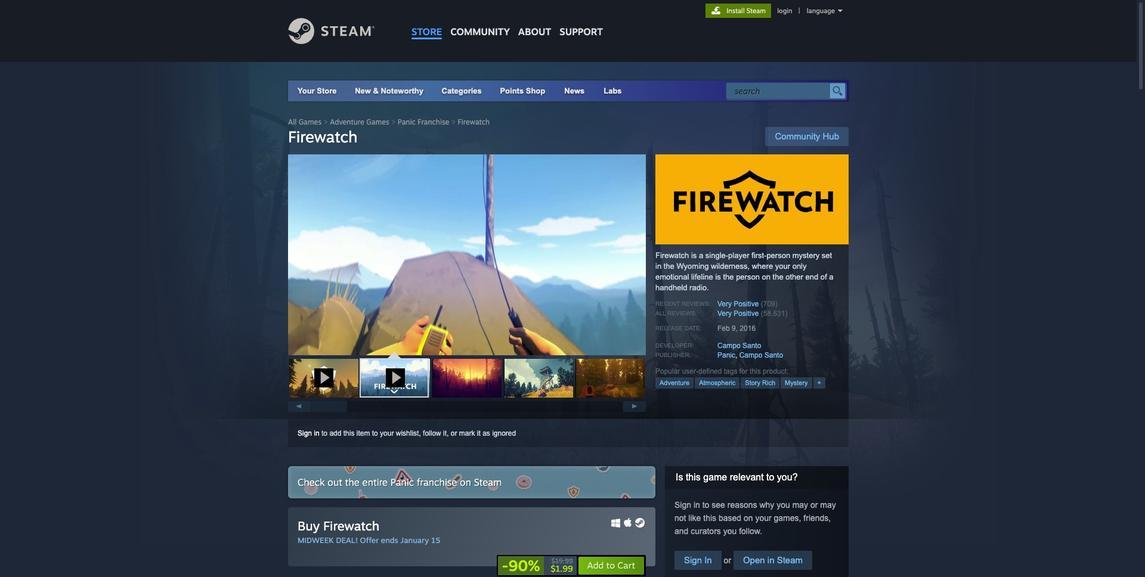 Task type: describe. For each thing, give the bounding box(es) containing it.
defined
[[699, 368, 722, 376]]

community
[[775, 131, 821, 141]]

firewatch is a single-player first-person mystery set in the wyoming wilderness, where your only emotional lifeline is the person on the other end of a handheld radio.
[[656, 251, 834, 292]]

the left other
[[773, 273, 784, 282]]

new
[[355, 87, 371, 95]]

game
[[704, 473, 727, 483]]

this right add
[[343, 430, 355, 438]]

lifeline
[[691, 273, 713, 282]]

90%
[[509, 557, 540, 575]]

1 vertical spatial is
[[716, 273, 721, 282]]

support link
[[556, 0, 607, 41]]

0 vertical spatial campo
[[718, 342, 741, 350]]

sign for sign in
[[684, 555, 702, 566]]

midweek
[[298, 536, 334, 545]]

0 vertical spatial a
[[699, 251, 704, 260]]

(58,631)
[[761, 310, 788, 318]]

radio.
[[690, 283, 709, 292]]

0 vertical spatial campo santo link
[[718, 342, 761, 350]]

1 vertical spatial campo santo link
[[740, 351, 783, 360]]

sign in to add this item to your wishlist, follow it, or mark it as ignored
[[298, 430, 516, 438]]

0 vertical spatial santo
[[743, 342, 761, 350]]

your store link
[[298, 87, 337, 95]]

recent reviews:
[[656, 301, 711, 307]]

1 vertical spatial campo
[[740, 351, 763, 360]]

in inside firewatch is a single-player first-person mystery set in the wyoming wilderness, where your only emotional lifeline is the person on the other end of a handheld radio.
[[656, 262, 662, 271]]

very for very positive (58,631)
[[718, 310, 732, 318]]

mystery
[[785, 379, 808, 387]]

based
[[719, 514, 742, 523]]

link to the steam homepage image
[[288, 18, 393, 44]]

january
[[401, 536, 429, 545]]

15
[[431, 536, 441, 545]]

2 > from the left
[[391, 118, 396, 126]]

1 horizontal spatial adventure
[[660, 379, 690, 387]]

community hub
[[775, 131, 839, 141]]

relevant
[[730, 473, 764, 483]]

your
[[298, 87, 315, 95]]

publisher:
[[656, 352, 691, 359]]

release
[[656, 325, 683, 332]]

you?
[[777, 473, 798, 483]]

points shop link
[[491, 81, 555, 101]]

to right item
[[372, 430, 378, 438]]

why
[[760, 501, 775, 510]]

to inside add to cart "link"
[[607, 560, 615, 572]]

news link
[[555, 81, 594, 101]]

1 > from the left
[[324, 118, 328, 126]]

2 vertical spatial panic
[[391, 477, 414, 489]]

store
[[317, 87, 337, 95]]

buy firewatch midweek deal! offer ends january 15
[[298, 518, 441, 545]]

categories
[[442, 87, 482, 95]]

1 horizontal spatial person
[[767, 251, 791, 260]]

in for open in steam
[[768, 555, 775, 566]]

emotional
[[656, 273, 689, 282]]

community link
[[446, 0, 514, 43]]

of
[[821, 273, 827, 282]]

all for all games > adventure games > panic franchise > firewatch
[[288, 118, 297, 126]]

firewatch inside firewatch is a single-player first-person mystery set in the wyoming wilderness, where your only emotional lifeline is the person on the other end of a handheld radio.
[[656, 251, 689, 260]]

open
[[743, 555, 765, 566]]

the right out
[[345, 477, 360, 489]]

date:
[[685, 325, 702, 332]]

mark
[[459, 430, 475, 438]]

install
[[727, 7, 745, 15]]

all games link
[[288, 118, 322, 126]]

single-
[[706, 251, 729, 260]]

set
[[822, 251, 832, 260]]

$19.99
[[552, 557, 573, 566]]

your store
[[298, 87, 337, 95]]

firewatch down all games link at the top of page
[[288, 127, 358, 146]]

login | language
[[778, 7, 835, 15]]

0 vertical spatial adventure
[[330, 118, 364, 126]]

ends
[[381, 536, 398, 545]]

this right "is"
[[686, 473, 701, 483]]

community hub link
[[766, 127, 849, 146]]

0 horizontal spatial steam
[[474, 477, 502, 489]]

0 horizontal spatial your
[[380, 430, 394, 438]]

in for sign in to see reasons why you may or may not like this based on your games, friends, and curators you follow.
[[694, 501, 700, 510]]

games,
[[774, 514, 802, 523]]

sign for sign in to add this item to your wishlist, follow it, or mark it as ignored
[[298, 430, 312, 438]]

friends,
[[804, 514, 831, 523]]

hub
[[823, 131, 839, 141]]

login
[[778, 7, 793, 15]]

out
[[328, 477, 342, 489]]

feb
[[718, 325, 730, 333]]

add
[[330, 430, 341, 438]]

follow.
[[739, 527, 763, 536]]

deal!
[[336, 536, 358, 545]]

firewatch inside buy firewatch midweek deal! offer ends january 15
[[323, 518, 380, 534]]

end
[[806, 273, 819, 282]]

2 vertical spatial or
[[722, 556, 734, 566]]

as
[[483, 430, 490, 438]]

2 games from the left
[[366, 118, 389, 126]]

2016
[[740, 325, 756, 333]]

recent
[[656, 301, 680, 307]]

about link
[[514, 0, 556, 41]]

popular
[[656, 368, 680, 376]]

open in steam link
[[734, 551, 813, 570]]

,
[[736, 351, 738, 360]]

your inside firewatch is a single-player first-person mystery set in the wyoming wilderness, where your only emotional lifeline is the person on the other end of a handheld radio.
[[775, 262, 791, 271]]

your inside sign in to see reasons why you may or may not like this based on your games, friends, and curators you follow.
[[756, 514, 772, 523]]

search search field
[[735, 84, 827, 99]]

0 vertical spatial you
[[777, 501, 790, 510]]

check
[[298, 477, 325, 489]]

this up 'story'
[[750, 368, 761, 376]]

firewatch down categories at the left top of the page
[[458, 118, 490, 126]]

the down the wilderness,
[[723, 273, 734, 282]]

add to cart
[[587, 560, 635, 572]]

release date:
[[656, 325, 702, 332]]

campo santo
[[718, 342, 761, 350]]

tags
[[724, 368, 738, 376]]

is this game relevant to you?
[[676, 473, 798, 483]]

labs link
[[594, 81, 632, 101]]

all for all reviews:
[[656, 310, 666, 317]]

wyoming
[[677, 262, 709, 271]]

player
[[729, 251, 750, 260]]

1 vertical spatial panic
[[718, 351, 736, 360]]

to left you?
[[767, 473, 775, 483]]

all reviews:
[[656, 310, 697, 317]]

adventure link
[[656, 378, 694, 389]]



Task type: locate. For each thing, give the bounding box(es) containing it.
steam down "as"
[[474, 477, 502, 489]]

0 horizontal spatial >
[[324, 118, 328, 126]]

panic , campo santo
[[718, 351, 783, 360]]

2 horizontal spatial your
[[775, 262, 791, 271]]

0 horizontal spatial is
[[691, 251, 697, 260]]

$19.99 $1.99
[[551, 557, 573, 574]]

0 horizontal spatial you
[[723, 527, 737, 536]]

install steam link
[[706, 4, 771, 18]]

sign in link
[[298, 430, 320, 438]]

> left panic franchise link
[[391, 118, 396, 126]]

1 horizontal spatial is
[[716, 273, 721, 282]]

on inside firewatch is a single-player first-person mystery set in the wyoming wilderness, where your only emotional lifeline is the person on the other end of a handheld radio.
[[762, 273, 771, 282]]

|
[[799, 7, 800, 15]]

steam inside account menu navigation
[[747, 7, 766, 15]]

you up games,
[[777, 501, 790, 510]]

2 vertical spatial on
[[744, 514, 753, 523]]

other
[[786, 273, 804, 282]]

positive down "very positive (709)" on the bottom right of page
[[734, 310, 759, 318]]

or right it,
[[451, 430, 457, 438]]

the up emotional
[[664, 262, 675, 271]]

1 vertical spatial very
[[718, 310, 732, 318]]

positive
[[734, 300, 759, 308], [734, 310, 759, 318]]

your left wishlist, at the left of the page
[[380, 430, 394, 438]]

is
[[691, 251, 697, 260], [716, 273, 721, 282]]

santo
[[743, 342, 761, 350], [765, 351, 783, 360]]

not
[[675, 514, 686, 523]]

None search field
[[726, 82, 847, 100]]

positive for (709)
[[734, 300, 759, 308]]

in left add
[[314, 430, 320, 438]]

story rich link
[[741, 378, 780, 389]]

check out the entire panic franchise on steam
[[298, 477, 502, 489]]

a up the wyoming at the right top
[[699, 251, 704, 260]]

or up the friends, at the right
[[811, 501, 818, 510]]

2 vertical spatial your
[[756, 514, 772, 523]]

0 horizontal spatial all
[[288, 118, 297, 126]]

sign for sign in to see reasons why you may or may not like this based on your games, friends, and curators you follow.
[[675, 501, 691, 510]]

it
[[477, 430, 481, 438]]

very for very positive (709)
[[718, 300, 732, 308]]

offer
[[360, 536, 379, 545]]

1 horizontal spatial >
[[391, 118, 396, 126]]

account menu navigation
[[706, 4, 849, 18]]

3 > from the left
[[452, 118, 456, 126]]

0 vertical spatial reviews:
[[682, 301, 711, 307]]

0 horizontal spatial on
[[460, 477, 471, 489]]

campo
[[718, 342, 741, 350], [740, 351, 763, 360]]

campo santo link up ,
[[718, 342, 761, 350]]

you down based
[[723, 527, 737, 536]]

reviews: down recent reviews:
[[668, 310, 697, 317]]

2 horizontal spatial steam
[[777, 555, 803, 566]]

or right the in
[[722, 556, 734, 566]]

a right of
[[829, 273, 834, 282]]

1 vertical spatial adventure
[[660, 379, 690, 387]]

> right franchise
[[452, 118, 456, 126]]

0 vertical spatial your
[[775, 262, 791, 271]]

0 horizontal spatial or
[[451, 430, 457, 438]]

1 horizontal spatial all
[[656, 310, 666, 317]]

firewatch up emotional
[[656, 251, 689, 260]]

shop
[[526, 87, 545, 95]]

person up where
[[767, 251, 791, 260]]

on
[[762, 273, 771, 282], [460, 477, 471, 489], [744, 514, 753, 523]]

1 horizontal spatial a
[[829, 273, 834, 282]]

0 vertical spatial steam
[[747, 7, 766, 15]]

your up other
[[775, 262, 791, 271]]

1 horizontal spatial on
[[744, 514, 753, 523]]

2 vertical spatial steam
[[777, 555, 803, 566]]

sign in link
[[675, 551, 722, 570]]

adventure down new
[[330, 118, 364, 126]]

person
[[767, 251, 791, 260], [736, 273, 760, 282]]

store
[[412, 26, 442, 38]]

it,
[[443, 430, 449, 438]]

1 games from the left
[[299, 118, 322, 126]]

sign left add
[[298, 430, 312, 438]]

games
[[299, 118, 322, 126], [366, 118, 389, 126]]

1 vertical spatial you
[[723, 527, 737, 536]]

1 vertical spatial person
[[736, 273, 760, 282]]

news
[[565, 87, 585, 95]]

where
[[752, 262, 773, 271]]

first-
[[752, 251, 767, 260]]

store link
[[407, 0, 446, 43]]

-90%
[[502, 557, 540, 575]]

is right the lifeline
[[716, 273, 721, 282]]

see
[[712, 501, 725, 510]]

on right franchise
[[460, 477, 471, 489]]

0 vertical spatial on
[[762, 273, 771, 282]]

1 vertical spatial positive
[[734, 310, 759, 318]]

9,
[[732, 325, 738, 333]]

1 vertical spatial your
[[380, 430, 394, 438]]

reviews: for very positive (58,631)
[[668, 310, 697, 317]]

in
[[656, 262, 662, 271], [314, 430, 320, 438], [694, 501, 700, 510], [768, 555, 775, 566]]

1 vertical spatial a
[[829, 273, 834, 282]]

2 may from the left
[[821, 501, 836, 510]]

games down &
[[366, 118, 389, 126]]

rich
[[762, 379, 776, 387]]

popular user-defined tags for this product:
[[656, 368, 789, 376]]

campo right ,
[[740, 351, 763, 360]]

this inside sign in to see reasons why you may or may not like this based on your games, friends, and curators you follow.
[[704, 514, 717, 523]]

santo up product:
[[765, 351, 783, 360]]

positive for (58,631)
[[734, 310, 759, 318]]

and
[[675, 527, 689, 536]]

sign left the in
[[684, 555, 702, 566]]

the
[[664, 262, 675, 271], [723, 273, 734, 282], [773, 273, 784, 282], [345, 477, 360, 489]]

0 horizontal spatial person
[[736, 273, 760, 282]]

0 vertical spatial is
[[691, 251, 697, 260]]

for
[[740, 368, 748, 376]]

0 vertical spatial very
[[718, 300, 732, 308]]

sign in
[[684, 555, 712, 566]]

on up follow.
[[744, 514, 753, 523]]

franchise
[[417, 477, 457, 489]]

in up emotional
[[656, 262, 662, 271]]

2 horizontal spatial >
[[452, 118, 456, 126]]

new & noteworthy
[[355, 87, 424, 95]]

to left add
[[322, 430, 328, 438]]

on down where
[[762, 273, 771, 282]]

steam right 'install'
[[747, 7, 766, 15]]

1 horizontal spatial your
[[756, 514, 772, 523]]

wilderness,
[[711, 262, 750, 271]]

0 vertical spatial panic
[[398, 118, 416, 126]]

0 horizontal spatial may
[[793, 501, 808, 510]]

1 horizontal spatial games
[[366, 118, 389, 126]]

0 horizontal spatial adventure
[[330, 118, 364, 126]]

firewatch up deal!
[[323, 518, 380, 534]]

0 vertical spatial or
[[451, 430, 457, 438]]

1 horizontal spatial you
[[777, 501, 790, 510]]

this up curators
[[704, 514, 717, 523]]

panic down 'campo santo'
[[718, 351, 736, 360]]

1 vertical spatial all
[[656, 310, 666, 317]]

1 very from the top
[[718, 300, 732, 308]]

1 horizontal spatial may
[[821, 501, 836, 510]]

points shop
[[500, 87, 545, 95]]

sign inside sign in to see reasons why you may or may not like this based on your games, friends, and curators you follow.
[[675, 501, 691, 510]]

1 horizontal spatial or
[[722, 556, 734, 566]]

campo santo link
[[718, 342, 761, 350], [740, 351, 783, 360]]

> right all games link at the top of page
[[324, 118, 328, 126]]

mystery
[[793, 251, 820, 260]]

to inside sign in to see reasons why you may or may not like this based on your games, friends, and curators you follow.
[[703, 501, 710, 510]]

&
[[373, 87, 379, 95]]

community
[[451, 26, 510, 38]]

1 horizontal spatial steam
[[747, 7, 766, 15]]

in
[[705, 555, 712, 566]]

in for sign in to add this item to your wishlist, follow it, or mark it as ignored
[[314, 430, 320, 438]]

may
[[793, 501, 808, 510], [821, 501, 836, 510]]

0 vertical spatial all
[[288, 118, 297, 126]]

franchise
[[418, 118, 449, 126]]

0 horizontal spatial a
[[699, 251, 704, 260]]

1 horizontal spatial santo
[[765, 351, 783, 360]]

2 vertical spatial sign
[[684, 555, 702, 566]]

2 positive from the top
[[734, 310, 759, 318]]

or inside sign in to see reasons why you may or may not like this based on your games, friends, and curators you follow.
[[811, 501, 818, 510]]

handheld
[[656, 283, 688, 292]]

1 vertical spatial on
[[460, 477, 471, 489]]

about
[[518, 26, 551, 38]]

is
[[676, 473, 683, 483]]

2 very from the top
[[718, 310, 732, 318]]

panic franchise link
[[398, 118, 449, 126]]

adventure
[[330, 118, 364, 126], [660, 379, 690, 387]]

1 vertical spatial steam
[[474, 477, 502, 489]]

1 positive from the top
[[734, 300, 759, 308]]

panic left franchise
[[398, 118, 416, 126]]

santo up panic , campo santo
[[743, 342, 761, 350]]

1 vertical spatial sign
[[675, 501, 691, 510]]

support
[[560, 26, 603, 38]]

positive up very positive (58,631)
[[734, 300, 759, 308]]

reviews: for very positive (709)
[[682, 301, 711, 307]]

entire
[[362, 477, 388, 489]]

campo up panic link
[[718, 342, 741, 350]]

buy
[[298, 518, 320, 534]]

is up the wyoming at the right top
[[691, 251, 697, 260]]

global menu navigation
[[407, 0, 607, 43]]

$1.99
[[551, 564, 573, 574]]

adventure down popular
[[660, 379, 690, 387]]

2 horizontal spatial or
[[811, 501, 818, 510]]

to left see
[[703, 501, 710, 510]]

0 vertical spatial person
[[767, 251, 791, 260]]

0 vertical spatial positive
[[734, 300, 759, 308]]

person down where
[[736, 273, 760, 282]]

(709)
[[761, 300, 778, 308]]

reviews: down radio.
[[682, 301, 711, 307]]

noteworthy
[[381, 87, 424, 95]]

0 horizontal spatial santo
[[743, 342, 761, 350]]

sign up the not
[[675, 501, 691, 510]]

in up "like"
[[694, 501, 700, 510]]

new & noteworthy link
[[355, 87, 424, 95]]

may up games,
[[793, 501, 808, 510]]

may up the friends, at the right
[[821, 501, 836, 510]]

a
[[699, 251, 704, 260], [829, 273, 834, 282]]

campo santo link up product:
[[740, 351, 783, 360]]

in right open
[[768, 555, 775, 566]]

on inside sign in to see reasons why you may or may not like this based on your games, friends, and curators you follow.
[[744, 514, 753, 523]]

1 vertical spatial reviews:
[[668, 310, 697, 317]]

to right add at the right bottom of page
[[607, 560, 615, 572]]

labs
[[604, 87, 622, 95]]

steam right open
[[777, 555, 803, 566]]

1 vertical spatial santo
[[765, 351, 783, 360]]

product:
[[763, 368, 789, 376]]

1 may from the left
[[793, 501, 808, 510]]

atmospheric
[[699, 379, 736, 387]]

2 horizontal spatial on
[[762, 273, 771, 282]]

open in steam
[[743, 555, 803, 566]]

panic right entire
[[391, 477, 414, 489]]

>
[[324, 118, 328, 126], [391, 118, 396, 126], [452, 118, 456, 126]]

0 vertical spatial sign
[[298, 430, 312, 438]]

you
[[777, 501, 790, 510], [723, 527, 737, 536]]

your down the why
[[756, 514, 772, 523]]

1 vertical spatial or
[[811, 501, 818, 510]]

0 horizontal spatial games
[[299, 118, 322, 126]]

this
[[750, 368, 761, 376], [343, 430, 355, 438], [686, 473, 701, 483], [704, 514, 717, 523]]

atmospheric link
[[695, 378, 740, 389]]

or
[[451, 430, 457, 438], [811, 501, 818, 510], [722, 556, 734, 566]]

story
[[745, 379, 761, 387]]

in inside sign in to see reasons why you may or may not like this based on your games, friends, and curators you follow.
[[694, 501, 700, 510]]

games down your
[[299, 118, 322, 126]]



Task type: vqa. For each thing, say whether or not it's contained in the screenshot.
'MAY' to the left
yes



